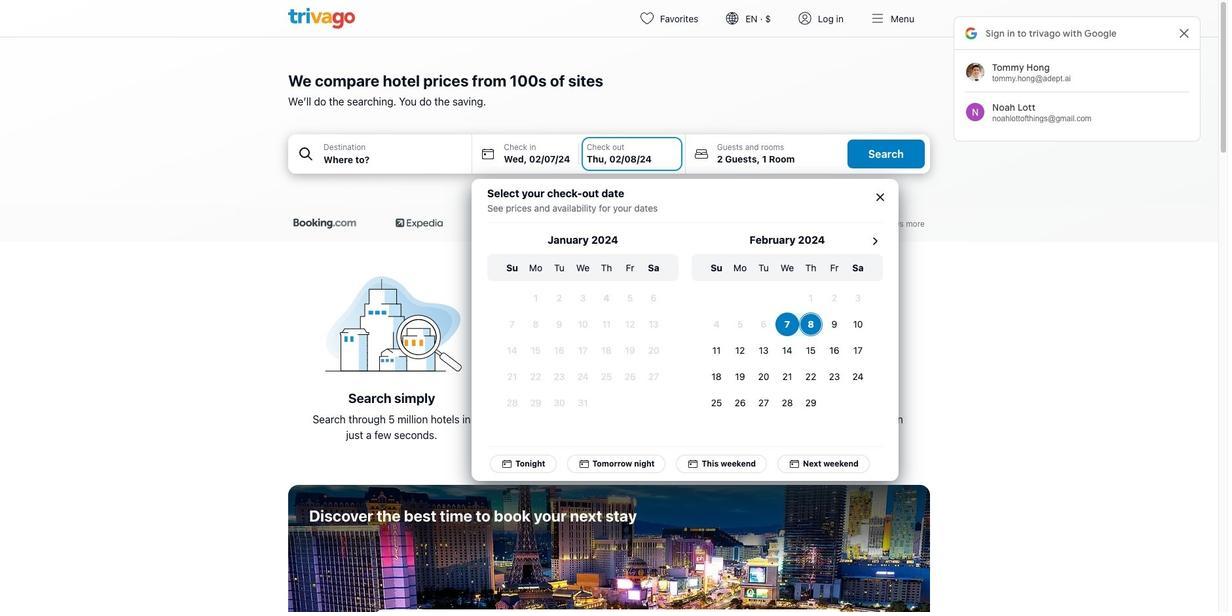 Task type: locate. For each thing, give the bounding box(es) containing it.
2 compare confidently image from the left
[[521, 268, 698, 379]]

0 horizontal spatial compare confidently image
[[303, 268, 480, 379]]

next image
[[868, 233, 883, 249]]

booking.com image
[[294, 218, 356, 229]]

vrbo image
[[568, 218, 602, 229]]

compare confidently image
[[303, 268, 480, 379], [521, 268, 698, 379]]

None field
[[288, 134, 472, 174]]

1 horizontal spatial compare confidently image
[[521, 268, 698, 379]]

expedia image
[[396, 218, 443, 229]]

accor image
[[641, 218, 675, 229]]



Task type: describe. For each thing, give the bounding box(es) containing it.
trip.com image
[[715, 218, 759, 229]]

hotels.com image
[[483, 218, 529, 229]]

1 compare confidently image from the left
[[303, 268, 480, 379]]

priceline image
[[798, 218, 842, 229]]

Where to? search field
[[324, 152, 464, 166]]

save big image
[[738, 268, 915, 379]]



Task type: vqa. For each thing, say whether or not it's contained in the screenshot.
Compare confidently image
yes



